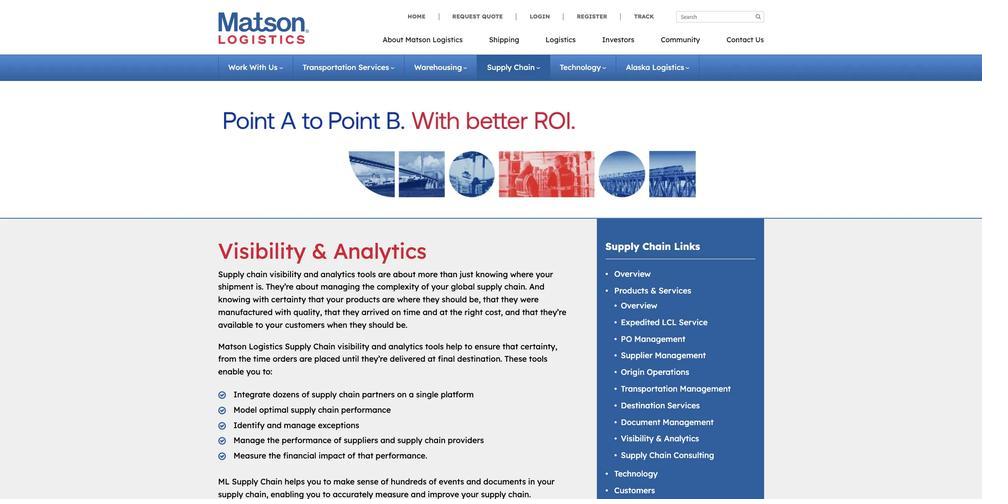 Task type: describe. For each thing, give the bounding box(es) containing it.
that up the when
[[325, 307, 340, 318]]

and right events
[[467, 477, 481, 487]]

track link
[[621, 13, 654, 20]]

logistics up warehousing link
[[433, 35, 463, 44]]

your down than
[[432, 282, 449, 292]]

1 vertical spatial you
[[307, 477, 321, 487]]

and inside matson logistics supply chain visibility and analytics tools help to ensure that certainty, from the time orders are placed until they're delivered at final destination. these tools enable you to:
[[372, 342, 387, 352]]

impact
[[319, 451, 346, 461]]

top menu navigation
[[383, 33, 764, 51]]

improve
[[428, 490, 459, 499]]

enabling
[[271, 490, 304, 499]]

chain for supply chain
[[514, 63, 535, 72]]

0 vertical spatial knowing
[[476, 269, 508, 280]]

placed
[[315, 354, 340, 364]]

service
[[679, 317, 708, 328]]

help
[[446, 342, 463, 352]]

in
[[528, 477, 535, 487]]

they're inside supply chain visibility and analytics tools are about more than just knowing where your shipment is. they're about managing the complexity of your global supply chain. and knowing with certainty that your products are where they should be, that they were manufactured with quality, that they arrived on time and at the right cost, and that they're available to your customers when they should be.
[[541, 307, 567, 318]]

analytics inside supply chain visibility and analytics tools are about more than just knowing where your shipment is. they're about managing the complexity of your global supply chain. and knowing with certainty that your products are where they should be, that they were manufactured with quality, that they arrived on time and at the right cost, and that they're available to your customers when they should be.
[[321, 269, 355, 280]]

global
[[451, 282, 475, 292]]

chain up exceptions
[[318, 405, 339, 415]]

expedited lcl service link
[[621, 317, 708, 328]]

expedited
[[621, 317, 660, 328]]

performance.
[[376, 451, 427, 461]]

request
[[453, 13, 480, 20]]

and down hundreds
[[411, 490, 426, 499]]

overview link for po management
[[621, 301, 658, 311]]

cost,
[[485, 307, 503, 318]]

matson logistics image
[[218, 12, 309, 44]]

providers
[[448, 436, 484, 446]]

financial
[[283, 451, 317, 461]]

manage
[[234, 436, 265, 446]]

supply chain visibility and analytics tools are about more than just knowing where your shipment is. they're about managing the complexity of your global supply chain. and knowing with certainty that your products are where they should be, that they were manufactured with quality, that they arrived on time and at the right cost, and that they're available to your customers when they should be.
[[218, 269, 567, 330]]

that inside matson logistics supply chain visibility and analytics tools help to ensure that certainty, from the time orders are placed until they're delivered at final destination. these tools enable you to:
[[503, 342, 519, 352]]

your down managing at the bottom of page
[[326, 295, 344, 305]]

links
[[675, 240, 700, 253]]

po management link
[[621, 334, 686, 344]]

visibility inside supply chain links section
[[621, 434, 654, 444]]

products & services link
[[615, 286, 692, 296]]

community link
[[648, 33, 714, 51]]

& for "products & services" link
[[651, 286, 657, 296]]

work
[[228, 63, 248, 72]]

1 vertical spatial about
[[296, 282, 319, 292]]

1 vertical spatial knowing
[[218, 295, 251, 305]]

arrived
[[362, 307, 389, 318]]

model
[[234, 405, 257, 415]]

supply chain consulting
[[621, 451, 715, 461]]

the right measure
[[269, 451, 281, 461]]

register
[[577, 13, 608, 20]]

chain inside supply chain visibility and analytics tools are about more than just knowing where your shipment is. they're about managing the complexity of your global supply chain. and knowing with certainty that your products are where they should be, that they were manufactured with quality, that they arrived on time and at the right cost, and that they're available to your customers when they should be.
[[247, 269, 268, 280]]

enable
[[218, 367, 244, 377]]

of down manage the performance of suppliers and supply chain providers at the bottom left
[[348, 451, 356, 461]]

overview for technology
[[615, 269, 651, 279]]

single
[[416, 390, 439, 400]]

tools inside supply chain visibility and analytics tools are about more than just knowing where your shipment is. they're about managing the complexity of your global supply chain. and knowing with certainty that your products are where they should be, that they were manufactured with quality, that they arrived on time and at the right cost, and that they're available to your customers when they should be.
[[358, 269, 376, 280]]

services for transportation
[[359, 63, 389, 72]]

the right manage
[[267, 436, 280, 446]]

origin operations
[[621, 367, 690, 378]]

integrate
[[234, 390, 271, 400]]

supply down documents
[[481, 490, 506, 499]]

0 horizontal spatial visibility & analytics
[[218, 238, 427, 264]]

logistics link
[[533, 33, 589, 51]]

you inside matson logistics supply chain visibility and analytics tools help to ensure that certainty, from the time orders are placed until they're delivered at final destination. these tools enable you to:
[[246, 367, 261, 377]]

transportation for transportation services
[[303, 63, 356, 72]]

transportation management link
[[621, 384, 731, 394]]

1 vertical spatial performance
[[282, 436, 332, 446]]

destination services link
[[621, 401, 700, 411]]

po
[[621, 334, 633, 344]]

1 vertical spatial are
[[382, 295, 395, 305]]

documents
[[484, 477, 526, 487]]

complexity
[[377, 282, 419, 292]]

ml
[[218, 477, 230, 487]]

supply inside ml supply chain helps you to make sense of hundreds of events and documents in your supply chain, enabling you to accurately measure and improve your supply chain.
[[232, 477, 258, 487]]

overview for po management
[[621, 301, 658, 311]]

chain left providers
[[425, 436, 446, 446]]

events
[[439, 477, 464, 487]]

shipment
[[218, 282, 254, 292]]

overview link for technology
[[615, 269, 651, 279]]

quality,
[[294, 307, 322, 318]]

1 vertical spatial services
[[659, 286, 692, 296]]

supply up manage
[[291, 405, 316, 415]]

be,
[[469, 295, 481, 305]]

exceptions
[[318, 420, 359, 431]]

that down suppliers
[[358, 451, 374, 461]]

they left were
[[501, 295, 518, 305]]

origin
[[621, 367, 645, 378]]

ml supply chain helps you to make sense of hundreds of events and documents in your supply chain, enabling you to accurately measure and improve your supply chain.
[[218, 477, 555, 499]]

request quote
[[453, 13, 503, 20]]

time inside matson logistics supply chain visibility and analytics tools help to ensure that certainty, from the time orders are placed until they're delivered at final destination. these tools enable you to:
[[253, 354, 271, 364]]

your down certainty at the bottom left of page
[[266, 320, 283, 330]]

supply chain links
[[606, 240, 700, 253]]

contact us link
[[714, 33, 764, 51]]

that up cost,
[[483, 295, 499, 305]]

identify
[[234, 420, 265, 431]]

is.
[[256, 282, 264, 292]]

of inside supply chain visibility and analytics tools are about more than just knowing where your shipment is. they're about managing the complexity of your global supply chain. and knowing with certainty that your products are where they should be, that they were manufactured with quality, that they arrived on time and at the right cost, and that they're available to your customers when they should be.
[[421, 282, 429, 292]]

delivered
[[390, 354, 426, 364]]

login
[[530, 13, 550, 20]]

they're
[[266, 282, 294, 292]]

investors link
[[589, 33, 648, 51]]

the up products
[[362, 282, 375, 292]]

chain. inside ml supply chain helps you to make sense of hundreds of events and documents in your supply chain, enabling you to accurately measure and improve your supply chain.
[[509, 490, 531, 499]]

orders
[[273, 354, 297, 364]]

optimal
[[259, 405, 289, 415]]

products
[[615, 286, 649, 296]]

about matson logistics
[[383, 35, 463, 44]]

and up performance.
[[381, 436, 395, 446]]

and down more
[[423, 307, 438, 318]]

logistics inside matson logistics supply chain visibility and analytics tools help to ensure that certainty, from the time orders are placed until they're delivered at final destination. these tools enable you to:
[[249, 342, 283, 352]]

transportation services
[[303, 63, 389, 72]]

until
[[343, 354, 359, 364]]

chain for supply chain links
[[643, 240, 671, 253]]

more
[[418, 269, 438, 280]]

the inside matson logistics supply chain visibility and analytics tools help to ensure that certainty, from the time orders are placed until they're delivered at final destination. these tools enable you to:
[[239, 354, 251, 364]]

the left right at the bottom of the page
[[450, 307, 463, 318]]

1 vertical spatial on
[[397, 390, 407, 400]]

chain,
[[246, 490, 269, 499]]

work with us link
[[228, 63, 283, 72]]

of down exceptions
[[334, 436, 342, 446]]

supply for supply chain links
[[606, 240, 640, 253]]

home
[[408, 13, 426, 20]]

right
[[465, 307, 483, 318]]

that up quality,
[[308, 295, 324, 305]]

supply chain links section
[[586, 219, 775, 499]]

manage the performance of suppliers and supply chain providers
[[234, 436, 484, 446]]

and up certainty at the bottom left of page
[[304, 269, 319, 280]]

supply for supply chain visibility and analytics tools are about more than just knowing where your shipment is. they're about managing the complexity of your global supply chain. and knowing with certainty that your products are where they should be, that they were manufactured with quality, that they arrived on time and at the right cost, and that they're available to your customers when they should be.
[[218, 269, 244, 280]]

2 vertical spatial you
[[306, 490, 321, 499]]

visibility inside matson logistics supply chain visibility and analytics tools help to ensure that certainty, from the time orders are placed until they're delivered at final destination. these tools enable you to:
[[338, 342, 370, 352]]

certainty,
[[521, 342, 558, 352]]

expedited lcl service
[[621, 317, 708, 328]]

supplier management link
[[621, 351, 706, 361]]

supply up performance.
[[398, 436, 423, 446]]

transportation services link
[[303, 63, 395, 72]]

transportation management
[[621, 384, 731, 394]]

management for supplier management
[[655, 351, 706, 361]]

suppliers
[[344, 436, 378, 446]]

analytics inside supply chain links section
[[664, 434, 700, 444]]

0 vertical spatial with
[[253, 295, 269, 305]]

contact
[[727, 35, 754, 44]]

matson inside matson logistics supply chain visibility and analytics tools help to ensure that certainty, from the time orders are placed until they're delivered at final destination. these tools enable you to:
[[218, 342, 247, 352]]



Task type: vqa. For each thing, say whether or not it's contained in the screenshot.
COST,
yes



Task type: locate. For each thing, give the bounding box(es) containing it.
they right the when
[[350, 320, 367, 330]]

supply down ml
[[218, 490, 243, 499]]

0 horizontal spatial where
[[397, 295, 421, 305]]

to inside matson logistics supply chain visibility and analytics tools help to ensure that certainty, from the time orders are placed until they're delivered at final destination. these tools enable you to:
[[465, 342, 473, 352]]

management down the destination services
[[663, 417, 714, 427]]

document
[[621, 417, 661, 427]]

matson up from in the left bottom of the page
[[218, 342, 247, 352]]

supply chain consulting link
[[621, 451, 715, 461]]

chain inside ml supply chain helps you to make sense of hundreds of events and documents in your supply chain, enabling you to accurately measure and improve your supply chain.
[[261, 477, 283, 487]]

lcl
[[662, 317, 677, 328]]

0 horizontal spatial knowing
[[218, 295, 251, 305]]

visibility
[[270, 269, 302, 280], [338, 342, 370, 352]]

supplier management
[[621, 351, 706, 361]]

0 horizontal spatial us
[[269, 63, 278, 72]]

of
[[421, 282, 429, 292], [302, 390, 310, 400], [334, 436, 342, 446], [348, 451, 356, 461], [381, 477, 389, 487], [429, 477, 437, 487]]

us inside top menu navigation
[[756, 35, 764, 44]]

0 vertical spatial time
[[404, 307, 421, 318]]

at
[[440, 307, 448, 318], [428, 354, 436, 364]]

1 horizontal spatial matson
[[406, 35, 431, 44]]

transportation for transportation management
[[621, 384, 678, 394]]

chain left links
[[643, 240, 671, 253]]

the right from in the left bottom of the page
[[239, 354, 251, 364]]

should down arrived
[[369, 320, 394, 330]]

1 vertical spatial time
[[253, 354, 271, 364]]

1 horizontal spatial analytics
[[664, 434, 700, 444]]

tools
[[358, 269, 376, 280], [425, 342, 444, 352], [529, 354, 548, 364]]

chain. up were
[[505, 282, 527, 292]]

these
[[505, 354, 527, 364]]

1 horizontal spatial technology
[[615, 469, 658, 479]]

management up supplier management link
[[635, 334, 686, 344]]

& right products
[[651, 286, 657, 296]]

you right enabling
[[306, 490, 321, 499]]

you right helps
[[307, 477, 321, 487]]

transportation
[[303, 63, 356, 72], [621, 384, 678, 394]]

of up measure on the left of page
[[381, 477, 389, 487]]

1 vertical spatial chain.
[[509, 490, 531, 499]]

& for the 'visibility & analytics' link
[[656, 434, 662, 444]]

1 horizontal spatial us
[[756, 35, 764, 44]]

0 vertical spatial visibility
[[270, 269, 302, 280]]

performance
[[341, 405, 391, 415], [282, 436, 332, 446]]

0 vertical spatial us
[[756, 35, 764, 44]]

us right with
[[269, 63, 278, 72]]

0 horizontal spatial technology
[[560, 63, 601, 72]]

1 horizontal spatial visibility & analytics
[[621, 434, 700, 444]]

1 horizontal spatial should
[[442, 295, 467, 305]]

0 horizontal spatial should
[[369, 320, 394, 330]]

managing
[[321, 282, 360, 292]]

technology up the customers
[[615, 469, 658, 479]]

0 vertical spatial on
[[392, 307, 401, 318]]

to inside supply chain visibility and analytics tools are about more than just knowing where your shipment is. they're about managing the complexity of your global supply chain. and knowing with certainty that your products are where they should be, that they were manufactured with quality, that they arrived on time and at the right cost, and that they're available to your customers when they should be.
[[256, 320, 263, 330]]

they down more
[[423, 295, 440, 305]]

are down complexity
[[382, 295, 395, 305]]

0 vertical spatial at
[[440, 307, 448, 318]]

supply
[[477, 282, 502, 292], [312, 390, 337, 400], [291, 405, 316, 415], [398, 436, 423, 446], [218, 490, 243, 499], [481, 490, 506, 499]]

management
[[635, 334, 686, 344], [655, 351, 706, 361], [680, 384, 731, 394], [663, 417, 714, 427]]

customers
[[285, 320, 325, 330]]

about up complexity
[[393, 269, 416, 280]]

1 vertical spatial visibility & analytics
[[621, 434, 700, 444]]

1 horizontal spatial where
[[510, 269, 534, 280]]

knowing right the just
[[476, 269, 508, 280]]

0 vertical spatial should
[[442, 295, 467, 305]]

performance down "integrate dozens of supply chain partners on a single platform" at the left of the page
[[341, 405, 391, 415]]

1 vertical spatial overview
[[621, 301, 658, 311]]

and
[[530, 282, 545, 292]]

management down "operations"
[[680, 384, 731, 394]]

analytics up consulting
[[664, 434, 700, 444]]

knowing
[[476, 269, 508, 280], [218, 295, 251, 305]]

products
[[346, 295, 380, 305]]

document management
[[621, 417, 714, 427]]

certainty
[[271, 295, 306, 305]]

1 horizontal spatial technology link
[[615, 469, 658, 479]]

1 horizontal spatial they're
[[541, 307, 567, 318]]

that up "these"
[[503, 342, 519, 352]]

chain for supply chain consulting
[[650, 451, 672, 461]]

logistics down community link
[[653, 63, 685, 72]]

0 vertical spatial they're
[[541, 307, 567, 318]]

overview up products
[[615, 269, 651, 279]]

your right in
[[538, 477, 555, 487]]

1 horizontal spatial tools
[[425, 342, 444, 352]]

customers link
[[615, 486, 655, 496]]

0 vertical spatial &
[[312, 238, 328, 264]]

chain down the 'visibility & analytics' link
[[650, 451, 672, 461]]

alaska services image
[[224, 90, 758, 207]]

that
[[308, 295, 324, 305], [483, 295, 499, 305], [325, 307, 340, 318], [522, 307, 538, 318], [503, 342, 519, 352], [358, 451, 374, 461]]

logistics inside "link"
[[546, 35, 576, 44]]

0 vertical spatial technology link
[[560, 63, 607, 72]]

your up and
[[536, 269, 553, 280]]

0 horizontal spatial technology link
[[560, 63, 607, 72]]

None search field
[[676, 11, 764, 22]]

matson down home
[[406, 35, 431, 44]]

Search search field
[[676, 11, 764, 22]]

1 vertical spatial technology
[[615, 469, 658, 479]]

of up improve
[[429, 477, 437, 487]]

chain.
[[505, 282, 527, 292], [509, 490, 531, 499]]

just
[[460, 269, 474, 280]]

1 horizontal spatial time
[[404, 307, 421, 318]]

matson inside about matson logistics link
[[406, 35, 431, 44]]

and
[[304, 269, 319, 280], [423, 307, 438, 318], [505, 307, 520, 318], [372, 342, 387, 352], [267, 420, 282, 431], [381, 436, 395, 446], [467, 477, 481, 487], [411, 490, 426, 499]]

are right orders
[[300, 354, 312, 364]]

visibility up until
[[338, 342, 370, 352]]

technology link up the customers
[[615, 469, 658, 479]]

& down document management
[[656, 434, 662, 444]]

logistics up orders
[[249, 342, 283, 352]]

1 vertical spatial with
[[275, 307, 291, 318]]

1 vertical spatial where
[[397, 295, 421, 305]]

performance down manage
[[282, 436, 332, 446]]

warehousing link
[[414, 63, 468, 72]]

accurately
[[333, 490, 373, 499]]

visibility inside supply chain visibility and analytics tools are about more than just knowing where your shipment is. they're about managing the complexity of your global supply chain. and knowing with certainty that your products are where they should be, that they were manufactured with quality, that they arrived on time and at the right cost, and that they're available to your customers when they should be.
[[270, 269, 302, 280]]

about up certainty at the bottom left of page
[[296, 282, 319, 292]]

of up model optimal supply chain performance
[[302, 390, 310, 400]]

visibility up 'they're'
[[270, 269, 302, 280]]

chain left partners
[[339, 390, 360, 400]]

and down arrived
[[372, 342, 387, 352]]

0 vertical spatial technology
[[560, 63, 601, 72]]

management for po management
[[635, 334, 686, 344]]

0 vertical spatial services
[[359, 63, 389, 72]]

0 horizontal spatial analytics
[[321, 269, 355, 280]]

at inside matson logistics supply chain visibility and analytics tools help to ensure that certainty, from the time orders are placed until they're delivered at final destination. these tools enable you to:
[[428, 354, 436, 364]]

1 vertical spatial tools
[[425, 342, 444, 352]]

management for document management
[[663, 417, 714, 427]]

about
[[393, 269, 416, 280], [296, 282, 319, 292]]

0 vertical spatial about
[[393, 269, 416, 280]]

0 vertical spatial tools
[[358, 269, 376, 280]]

tools up products
[[358, 269, 376, 280]]

you left to:
[[246, 367, 261, 377]]

0 vertical spatial where
[[510, 269, 534, 280]]

technology link down top menu navigation
[[560, 63, 607, 72]]

0 horizontal spatial at
[[428, 354, 436, 364]]

0 vertical spatial analytics
[[321, 269, 355, 280]]

request quote link
[[439, 13, 516, 20]]

were
[[521, 295, 539, 305]]

integrate dozens of supply chain partners on a single platform
[[234, 390, 474, 400]]

that down were
[[522, 307, 538, 318]]

where up and
[[510, 269, 534, 280]]

visibility & analytics inside supply chain links section
[[621, 434, 700, 444]]

2 vertical spatial services
[[668, 401, 700, 411]]

measure
[[376, 490, 409, 499]]

1 vertical spatial analytics
[[389, 342, 423, 352]]

to down manufactured
[[256, 320, 263, 330]]

0 horizontal spatial transportation
[[303, 63, 356, 72]]

supply inside supply chain visibility and analytics tools are about more than just knowing where your shipment is. they're about managing the complexity of your global supply chain. and knowing with certainty that your products are where they should be, that they were manufactured with quality, that they arrived on time and at the right cost, and that they're available to your customers when they should be.
[[477, 282, 502, 292]]

are inside matson logistics supply chain visibility and analytics tools help to ensure that certainty, from the time orders are placed until they're delivered at final destination. these tools enable you to:
[[300, 354, 312, 364]]

track
[[634, 13, 654, 20]]

time up to:
[[253, 354, 271, 364]]

1 horizontal spatial transportation
[[621, 384, 678, 394]]

0 horizontal spatial matson
[[218, 342, 247, 352]]

knowing down shipment
[[218, 295, 251, 305]]

are
[[378, 269, 391, 280], [382, 295, 395, 305], [300, 354, 312, 364]]

management up "operations"
[[655, 351, 706, 361]]

be.
[[396, 320, 408, 330]]

1 horizontal spatial knowing
[[476, 269, 508, 280]]

0 vertical spatial visibility
[[218, 238, 306, 264]]

1 vertical spatial visibility
[[621, 434, 654, 444]]

0 vertical spatial you
[[246, 367, 261, 377]]

alaska
[[626, 63, 651, 72]]

2 vertical spatial &
[[656, 434, 662, 444]]

supply chain
[[487, 63, 535, 72]]

0 vertical spatial overview
[[615, 269, 651, 279]]

management for transportation management
[[680, 384, 731, 394]]

should down global
[[442, 295, 467, 305]]

0 vertical spatial are
[[378, 269, 391, 280]]

0 vertical spatial transportation
[[303, 63, 356, 72]]

platform
[[441, 390, 474, 400]]

and right cost,
[[505, 307, 520, 318]]

2 vertical spatial are
[[300, 354, 312, 364]]

community
[[661, 35, 701, 44]]

1 vertical spatial us
[[269, 63, 278, 72]]

your down events
[[462, 490, 479, 499]]

services up lcl
[[659, 286, 692, 296]]

of down more
[[421, 282, 429, 292]]

manage
[[284, 420, 316, 431]]

logistics
[[433, 35, 463, 44], [546, 35, 576, 44], [653, 63, 685, 72], [249, 342, 283, 352]]

analytics up managing at the bottom of page
[[321, 269, 355, 280]]

0 horizontal spatial performance
[[282, 436, 332, 446]]

chain up chain,
[[261, 477, 283, 487]]

technology inside supply chain links section
[[615, 469, 658, 479]]

1 horizontal spatial visibility
[[338, 342, 370, 352]]

visibility & analytics up managing at the bottom of page
[[218, 238, 427, 264]]

supply inside matson logistics supply chain visibility and analytics tools help to ensure that certainty, from the time orders are placed until they're delivered at final destination. these tools enable you to:
[[285, 342, 311, 352]]

to left accurately at the bottom of page
[[323, 490, 331, 499]]

they're inside matson logistics supply chain visibility and analytics tools help to ensure that certainty, from the time orders are placed until they're delivered at final destination. these tools enable you to:
[[362, 354, 388, 364]]

on inside supply chain visibility and analytics tools are about more than just knowing where your shipment is. they're about managing the complexity of your global supply chain. and knowing with certainty that your products are where they should be, that they were manufactured with quality, that they arrived on time and at the right cost, and that they're available to your customers when they should be.
[[392, 307, 401, 318]]

supply for supply chain
[[487, 63, 512, 72]]

services down the about
[[359, 63, 389, 72]]

supplier
[[621, 351, 653, 361]]

analytics up complexity
[[333, 238, 427, 264]]

and down the optimal
[[267, 420, 282, 431]]

supply up model optimal supply chain performance
[[312, 390, 337, 400]]

at left right at the bottom of the page
[[440, 307, 448, 318]]

alaska logistics link
[[626, 63, 690, 72]]

visibility down document
[[621, 434, 654, 444]]

partners
[[362, 390, 395, 400]]

where down complexity
[[397, 295, 421, 305]]

analytics
[[333, 238, 427, 264], [664, 434, 700, 444]]

0 horizontal spatial they're
[[362, 354, 388, 364]]

they down products
[[343, 307, 360, 318]]

contact us
[[727, 35, 764, 44]]

visibility & analytics down document management
[[621, 434, 700, 444]]

ensure
[[475, 342, 501, 352]]

on up the be.
[[392, 307, 401, 318]]

1 horizontal spatial analytics
[[389, 342, 423, 352]]

analytics up delivered
[[389, 342, 423, 352]]

1 vertical spatial at
[[428, 354, 436, 364]]

sense
[[357, 477, 379, 487]]

time inside supply chain visibility and analytics tools are about more than just knowing where your shipment is. they're about managing the complexity of your global supply chain. and knowing with certainty that your products are where they should be, that they were manufactured with quality, that they arrived on time and at the right cost, and that they're available to your customers when they should be.
[[404, 307, 421, 318]]

transportation inside supply chain links section
[[621, 384, 678, 394]]

consulting
[[674, 451, 715, 461]]

1 vertical spatial analytics
[[664, 434, 700, 444]]

to left 'make'
[[324, 477, 331, 487]]

they
[[423, 295, 440, 305], [501, 295, 518, 305], [343, 307, 360, 318], [350, 320, 367, 330]]

1 horizontal spatial performance
[[341, 405, 391, 415]]

should
[[442, 295, 467, 305], [369, 320, 394, 330]]

1 vertical spatial matson
[[218, 342, 247, 352]]

chain. inside supply chain visibility and analytics tools are about more than just knowing where your shipment is. they're about managing the complexity of your global supply chain. and knowing with certainty that your products are where they should be, that they were manufactured with quality, that they arrived on time and at the right cost, and that they're available to your customers when they should be.
[[505, 282, 527, 292]]

are up complexity
[[378, 269, 391, 280]]

0 vertical spatial analytics
[[333, 238, 427, 264]]

supply for supply chain consulting
[[621, 451, 648, 461]]

chain inside matson logistics supply chain visibility and analytics tools help to ensure that certainty, from the time orders are placed until they're delivered at final destination. these tools enable you to:
[[313, 342, 336, 352]]

0 vertical spatial performance
[[341, 405, 391, 415]]

matson
[[406, 35, 431, 44], [218, 342, 247, 352]]

chain up placed on the left bottom
[[313, 342, 336, 352]]

analytics inside matson logistics supply chain visibility and analytics tools help to ensure that certainty, from the time orders are placed until they're delivered at final destination. these tools enable you to:
[[389, 342, 423, 352]]

visibility
[[218, 238, 306, 264], [621, 434, 654, 444]]

operations
[[647, 367, 690, 378]]

0 horizontal spatial visibility
[[218, 238, 306, 264]]

1 vertical spatial transportation
[[621, 384, 678, 394]]

where
[[510, 269, 534, 280], [397, 295, 421, 305]]

logistics down login
[[546, 35, 576, 44]]

1 horizontal spatial about
[[393, 269, 416, 280]]

customers
[[615, 486, 655, 496]]

overview link up products
[[615, 269, 651, 279]]

1 vertical spatial overview link
[[621, 301, 658, 311]]

final
[[438, 354, 455, 364]]

0 horizontal spatial about
[[296, 282, 319, 292]]

register link
[[564, 13, 621, 20]]

supply inside supply chain visibility and analytics tools are about more than just knowing where your shipment is. they're about managing the complexity of your global supply chain. and knowing with certainty that your products are where they should be, that they were manufactured with quality, that they arrived on time and at the right cost, and that they're available to your customers when they should be.
[[218, 269, 244, 280]]

shipping
[[489, 35, 520, 44]]

tools down certainty,
[[529, 354, 548, 364]]

2 vertical spatial tools
[[529, 354, 548, 364]]

0 horizontal spatial analytics
[[333, 238, 427, 264]]

quote
[[482, 13, 503, 20]]

1 vertical spatial visibility
[[338, 342, 370, 352]]

0 vertical spatial matson
[[406, 35, 431, 44]]

helps
[[285, 477, 305, 487]]

1 horizontal spatial at
[[440, 307, 448, 318]]

0 vertical spatial visibility & analytics
[[218, 238, 427, 264]]

& up managing at the bottom of page
[[312, 238, 328, 264]]

0 horizontal spatial tools
[[358, 269, 376, 280]]

login link
[[516, 13, 564, 20]]

home link
[[408, 13, 439, 20]]

0 horizontal spatial with
[[253, 295, 269, 305]]

technology
[[560, 63, 601, 72], [615, 469, 658, 479]]

chain down "shipping" link
[[514, 63, 535, 72]]

available
[[218, 320, 253, 330]]

services for destination
[[668, 401, 700, 411]]

they're down and
[[541, 307, 567, 318]]

1 vertical spatial technology link
[[615, 469, 658, 479]]

1 horizontal spatial visibility
[[621, 434, 654, 444]]

0 horizontal spatial visibility
[[270, 269, 302, 280]]

1 vertical spatial they're
[[362, 354, 388, 364]]

0 vertical spatial overview link
[[615, 269, 651, 279]]

to:
[[263, 367, 273, 377]]

search image
[[756, 14, 761, 19]]

visibility & analytics link
[[621, 434, 700, 444]]

2 horizontal spatial tools
[[529, 354, 548, 364]]

alaska logistics
[[626, 63, 685, 72]]

on left the a
[[397, 390, 407, 400]]

document management link
[[621, 417, 714, 427]]

when
[[327, 320, 348, 330]]

0 horizontal spatial time
[[253, 354, 271, 364]]

technology down top menu navigation
[[560, 63, 601, 72]]

time up the be.
[[404, 307, 421, 318]]

1 vertical spatial should
[[369, 320, 394, 330]]

1 horizontal spatial with
[[275, 307, 291, 318]]

at left final
[[428, 354, 436, 364]]

about matson logistics link
[[383, 33, 476, 51]]

at inside supply chain visibility and analytics tools are about more than just knowing where your shipment is. they're about managing the complexity of your global supply chain. and knowing with certainty that your products are where they should be, that they were manufactured with quality, that they arrived on time and at the right cost, and that they're available to your customers when they should be.
[[440, 307, 448, 318]]



